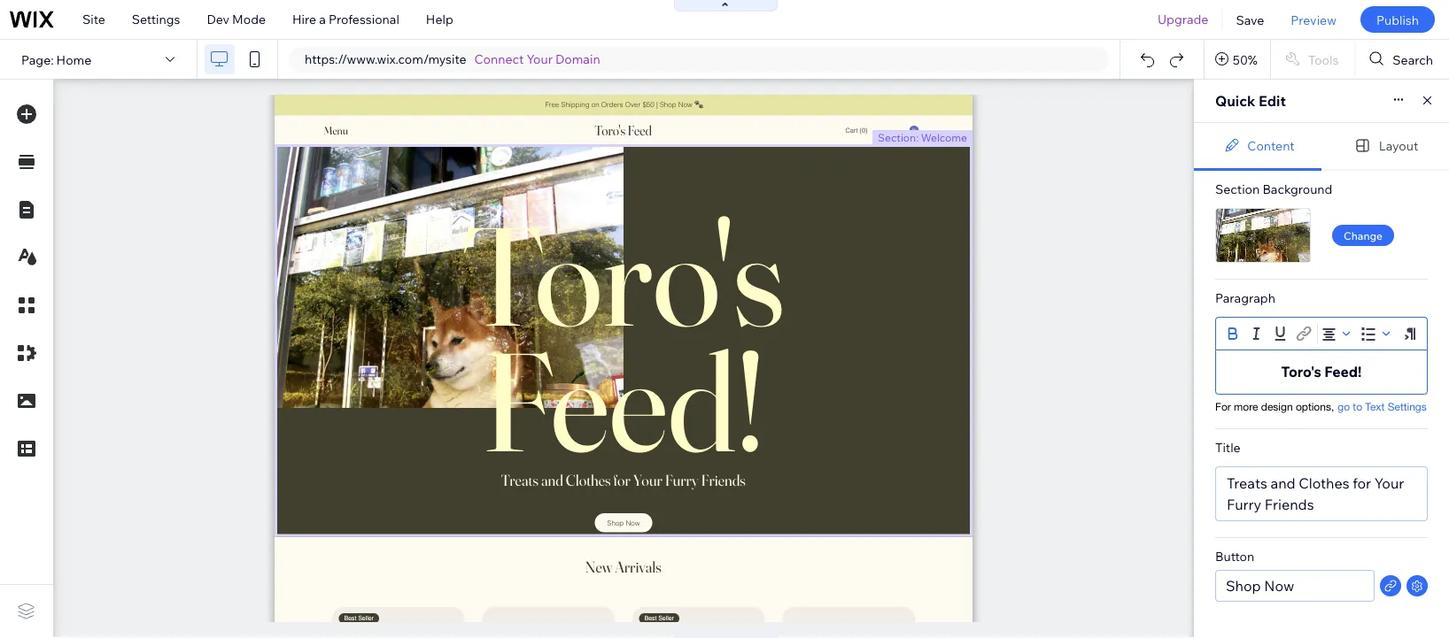 Task type: locate. For each thing, give the bounding box(es) containing it.
treats and clothes for your furry friends
[[1227, 475, 1404, 514]]

domain
[[556, 51, 600, 67]]

https://www.wix.com/mysite
[[305, 51, 466, 67]]

your left domain
[[527, 51, 553, 67]]

mode
[[232, 12, 266, 27]]

furry
[[1227, 496, 1262, 514]]

hire a professional
[[292, 12, 399, 27]]

0 vertical spatial your
[[527, 51, 553, 67]]

section background
[[1215, 182, 1333, 197]]

preview button
[[1278, 0, 1350, 39]]

settings
[[132, 12, 180, 27], [1388, 400, 1427, 413]]

connect
[[474, 51, 524, 67]]

title
[[1215, 440, 1241, 456]]

preview
[[1291, 12, 1337, 27]]

settings right text
[[1388, 400, 1427, 413]]

go
[[1338, 400, 1350, 413]]

1 vertical spatial settings
[[1388, 400, 1427, 413]]

help
[[426, 12, 453, 27]]

1 vertical spatial your
[[1375, 475, 1404, 493]]

settings left dev
[[132, 12, 180, 27]]

1 horizontal spatial settings
[[1388, 400, 1427, 413]]

None text field
[[1215, 571, 1375, 602]]

for
[[1215, 400, 1231, 413]]

50%
[[1233, 52, 1258, 67]]

content
[[1248, 138, 1295, 153]]

options,
[[1296, 400, 1334, 413]]

save button
[[1223, 0, 1278, 39]]

your right for
[[1375, 475, 1404, 493]]

upgrade
[[1158, 12, 1209, 27]]

for more design options, go to text settings
[[1215, 400, 1427, 413]]

your
[[527, 51, 553, 67], [1375, 475, 1404, 493]]

home
[[56, 52, 91, 67]]

change
[[1344, 229, 1383, 242]]

hire
[[292, 12, 316, 27]]

1 horizontal spatial your
[[1375, 475, 1404, 493]]

professional
[[329, 12, 399, 27]]

layout
[[1379, 138, 1419, 153]]

0 horizontal spatial settings
[[132, 12, 180, 27]]

publish button
[[1361, 6, 1435, 33]]

to
[[1353, 400, 1363, 413]]

search button
[[1356, 40, 1449, 79]]

change button
[[1332, 225, 1394, 246]]

a
[[319, 12, 326, 27]]

treats
[[1227, 475, 1268, 493]]

go to text settings link
[[1334, 400, 1427, 413]]



Task type: vqa. For each thing, say whether or not it's contained in the screenshot.
first 1 button from the bottom of the page
no



Task type: describe. For each thing, give the bounding box(es) containing it.
your inside treats and clothes for your furry friends
[[1375, 475, 1404, 493]]

friends
[[1265, 496, 1314, 514]]

paragraph
[[1215, 291, 1276, 306]]

background
[[1263, 182, 1333, 197]]

tools button
[[1271, 40, 1355, 79]]

text
[[1365, 400, 1385, 413]]

more
[[1234, 400, 1258, 413]]

section
[[1215, 182, 1260, 197]]

save
[[1236, 12, 1264, 27]]

quick edit
[[1215, 92, 1286, 110]]

for
[[1353, 475, 1371, 493]]

publish
[[1377, 12, 1419, 27]]

search
[[1393, 52, 1433, 67]]

0 vertical spatial settings
[[132, 12, 180, 27]]

tools
[[1308, 52, 1339, 67]]

section: welcome
[[878, 131, 967, 144]]

site
[[82, 12, 105, 27]]

section:
[[878, 131, 919, 144]]

50% button
[[1205, 40, 1270, 79]]

quick
[[1215, 92, 1256, 110]]

https://www.wix.com/mysite connect your domain
[[305, 51, 600, 67]]

button
[[1215, 549, 1255, 565]]

clothes
[[1299, 475, 1350, 493]]

dev
[[207, 12, 229, 27]]

welcome
[[921, 131, 967, 144]]

0 horizontal spatial your
[[527, 51, 553, 67]]

and
[[1271, 475, 1296, 493]]

design
[[1261, 400, 1293, 413]]

edit
[[1259, 92, 1286, 110]]

dev mode
[[207, 12, 266, 27]]



